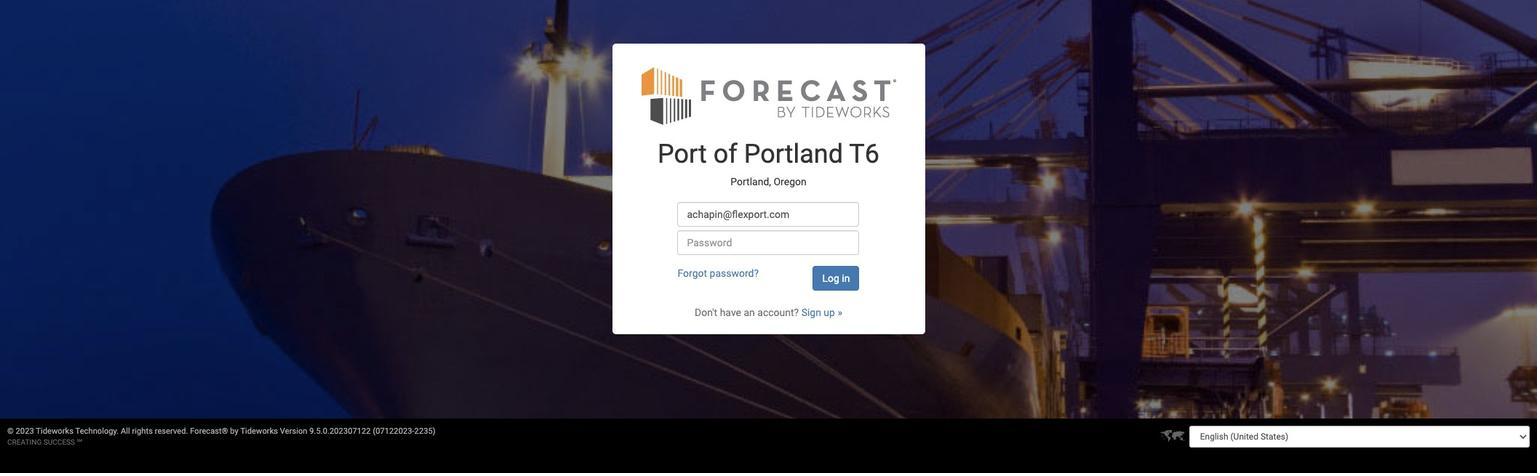 Task type: locate. For each thing, give the bounding box(es) containing it.
portland
[[744, 139, 844, 170]]

0 horizontal spatial tideworks
[[36, 427, 74, 437]]

port
[[658, 139, 707, 170]]

log
[[823, 273, 840, 285]]

portland,
[[731, 176, 772, 188]]

sign up » link
[[802, 307, 843, 319]]

have
[[720, 307, 742, 319]]

don't
[[695, 307, 718, 319]]

forgot
[[678, 268, 708, 280]]

creating
[[7, 439, 42, 447]]

© 2023 tideworks technology. all rights reserved. forecast® by tideworks version 9.5.0.202307122 (07122023-2235) creating success ℠
[[7, 427, 436, 447]]

℠
[[77, 439, 82, 447]]

tideworks
[[36, 427, 74, 437], [240, 427, 278, 437]]

port of portland t6 portland, oregon
[[658, 139, 880, 188]]

forgot password? log in
[[678, 268, 850, 285]]

2235)
[[415, 427, 436, 437]]

forecast®
[[190, 427, 228, 437]]

2023
[[16, 427, 34, 437]]

forgot password? link
[[678, 268, 759, 280]]

success
[[43, 439, 75, 447]]

account?
[[758, 307, 799, 319]]

tideworks right by
[[240, 427, 278, 437]]

tideworks up success
[[36, 427, 74, 437]]

oregon
[[774, 176, 807, 188]]

sign
[[802, 307, 822, 319]]

log in button
[[813, 267, 860, 291]]

1 horizontal spatial tideworks
[[240, 427, 278, 437]]

(07122023-
[[373, 427, 415, 437]]

of
[[714, 139, 738, 170]]



Task type: vqa. For each thing, say whether or not it's contained in the screenshot.
"Log"
yes



Task type: describe. For each thing, give the bounding box(es) containing it.
version
[[280, 427, 308, 437]]

by
[[230, 427, 239, 437]]

password?
[[710, 268, 759, 280]]

all
[[121, 427, 130, 437]]

rights
[[132, 427, 153, 437]]

2 tideworks from the left
[[240, 427, 278, 437]]

in
[[842, 273, 850, 285]]

©
[[7, 427, 14, 437]]

Email or username text field
[[678, 203, 860, 227]]

9.5.0.202307122
[[310, 427, 371, 437]]

an
[[744, 307, 755, 319]]

forecast® by tideworks image
[[642, 66, 896, 126]]

don't have an account? sign up »
[[695, 307, 843, 319]]

t6
[[850, 139, 880, 170]]

technology.
[[75, 427, 119, 437]]

1 tideworks from the left
[[36, 427, 74, 437]]

up
[[824, 307, 836, 319]]

reserved.
[[155, 427, 188, 437]]

»
[[838, 307, 843, 319]]

Password password field
[[678, 231, 860, 256]]



